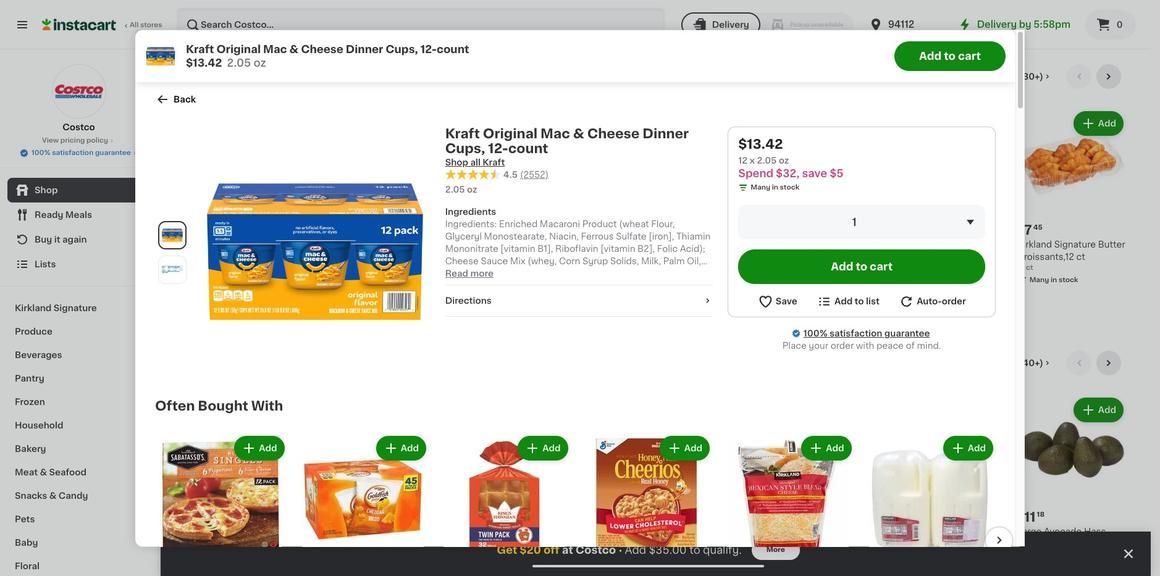 Task type: vqa. For each thing, say whether or not it's contained in the screenshot.
00 in the the $ 65 00
no



Task type: locate. For each thing, give the bounding box(es) containing it.
main content
[[161, 49, 1152, 577]]

2 43 from the left
[[921, 512, 931, 519]]

1 vertical spatial shop
[[35, 186, 58, 195]]

0 horizontal spatial order
[[831, 341, 854, 350]]

many down the oz,
[[198, 290, 217, 296]]

many in stock down the mandarins, 5 lbs 3 lb in the bottom left of the page
[[436, 552, 484, 559]]

enlarge pasta & noodles kraft original mac & cheese dinner cups, 12 x 2.05 oz unknown (opens in a new tab) image
[[161, 259, 184, 281]]

off left at
[[544, 546, 560, 556]]

grapes,
[[851, 528, 885, 536]]

1 horizontal spatial $ 12 43
[[901, 511, 931, 524]]

treatment tracker modal dialog
[[161, 532, 1152, 577]]

satisfaction up 'place your order with peace of mind.'
[[830, 329, 883, 338]]

kirkland inside kirkland signature bath tissue, 2-ply, 4.5" x 4", 380 sheets, 30 ct 30 ct
[[423, 241, 458, 249]]

43 up organic blueberries, 18 oz 18 oz
[[921, 512, 931, 519]]

$ 12 43
[[307, 511, 336, 524], [901, 511, 931, 524]]

2 vertical spatial 2.05
[[445, 185, 465, 194]]

delivery for delivery
[[713, 20, 750, 29]]

kraft up 2.05 oz at the top
[[445, 127, 480, 140]]

directions button
[[445, 295, 714, 307]]

24 right eggs,
[[947, 253, 957, 262]]

auto-
[[917, 297, 943, 306]]

original for kraft original mac & cheese dinner cups, 12-count $13.42 2.05 oz
[[217, 44, 261, 54]]

kirkland inside the kirkland signature butter croissants,12 ct 12 ct
[[1018, 241, 1053, 249]]

pantry link
[[7, 367, 150, 391]]

0 vertical spatial 5
[[473, 528, 479, 536]]

1 vertical spatial view
[[42, 137, 59, 144]]

1 horizontal spatial chicken
[[826, 253, 862, 262]]

read more
[[445, 269, 494, 278]]

dinner inside kraft original mac & cheese dinner cups, 12-count shop all kraft
[[643, 127, 689, 140]]

1 vertical spatial off
[[544, 546, 560, 556]]

$ 12 43 for organic blueberries, 18 oz
[[901, 511, 931, 524]]

0 vertical spatial fl
[[205, 265, 211, 274]]

2 horizontal spatial count
[[509, 142, 549, 155]]

order inside button
[[943, 297, 967, 306]]

directions
[[445, 297, 492, 305]]

stock down the mandarins, 5 lbs 3 lb in the bottom left of the page
[[465, 552, 484, 559]]

1 $ 12 43 from the left
[[307, 511, 336, 524]]

2 11 from the left
[[787, 511, 799, 524]]

1 horizontal spatial original
[[483, 127, 538, 140]]

3 11 from the left
[[1025, 511, 1036, 524]]

signature inside the kirkland signature butter croissants,12 ct 12 ct
[[1055, 241, 1097, 249]]

0 vertical spatial guarantee
[[95, 150, 131, 156]]

meat & seafood
[[15, 469, 87, 477]]

instacart logo image
[[42, 17, 116, 32]]

3 $ 11 18 from the left
[[1020, 511, 1045, 524]]

0 horizontal spatial off
[[544, 546, 560, 556]]

0 horizontal spatial 48
[[202, 512, 212, 519]]

1 horizontal spatial 100%
[[804, 329, 828, 338]]

2 horizontal spatial $ 11 18
[[1020, 511, 1045, 524]]

view left (30+)
[[984, 72, 1006, 81]]

2 $6.21 element from the left
[[899, 223, 1008, 239]]

2.05
[[227, 57, 251, 67], [758, 156, 777, 164], [445, 185, 465, 194]]

3 inside the mandarins, 5 lbs 3 lb
[[423, 540, 428, 546]]

mind.
[[918, 341, 942, 350]]

many in stock
[[751, 184, 800, 190], [792, 277, 841, 284], [911, 277, 960, 284], [1030, 277, 1079, 284], [555, 314, 603, 321], [436, 552, 484, 559], [674, 552, 722, 559]]

100% up your
[[804, 329, 828, 338]]

count inside kraft original mac & cheese dinner cups, 12-count shop all kraft
[[509, 142, 549, 155]]

$ 12 43 up strawberries,
[[307, 511, 336, 524]]

kirkland up "free"
[[899, 241, 934, 249]]

11 up blueberries, 18 oz 18 oz
[[668, 511, 680, 524]]

12- inside kraft original mac & cheese dinner cups, 12-count shop all kraft
[[489, 142, 509, 155]]

auto-order button
[[900, 294, 967, 309]]

cups, inside kraft original mac & cheese dinner cups, 12-count shop all kraft
[[445, 142, 486, 155]]

1 horizontal spatial cheese
[[588, 127, 640, 140]]

item carousel region containing 2
[[185, 351, 1127, 577]]

24 left '25'
[[430, 224, 448, 237]]

0 vertical spatial cart
[[959, 51, 982, 61]]

0 horizontal spatial buy
[[35, 236, 52, 244]]

1 vertical spatial 24
[[947, 253, 957, 262]]

0 vertical spatial count
[[437, 44, 469, 54]]

1 vertical spatial 12-
[[489, 142, 509, 155]]

cart left "free"
[[870, 261, 893, 271]]

buy for buy it again
[[35, 236, 52, 244]]

2 horizontal spatial 11
[[1025, 511, 1036, 524]]

x
[[750, 156, 755, 164], [503, 253, 508, 262], [197, 277, 201, 284]]

ct down croissants,12 on the right of page
[[1027, 265, 1034, 272]]

& inside "kraft original mac & cheese dinner cups, 12-count $13.42 2.05 oz"
[[290, 44, 299, 54]]

0 horizontal spatial count
[[243, 265, 269, 274]]

delivery for delivery by 5:58pm
[[978, 20, 1018, 29]]

0 horizontal spatial 100%
[[32, 150, 50, 156]]

buy 1, get $5.40 off
[[546, 242, 613, 249]]

$ inside $ 4 96
[[188, 225, 192, 231]]

variety,
[[1018, 540, 1050, 549]]

43
[[327, 512, 336, 519], [921, 512, 931, 519]]

$ 11 18 for blueberries, 18 oz
[[664, 511, 689, 524]]

0 vertical spatial dinner
[[346, 44, 383, 54]]

save button
[[758, 294, 798, 309]]

2-
[[456, 253, 465, 262]]

oz inside kirkland signature purified drinking water, 16.9 fl oz, 40-count 40 x 16.9 fl oz many in stock
[[225, 277, 233, 284]]

stock
[[781, 184, 800, 190], [822, 277, 841, 284], [941, 277, 960, 284], [1059, 277, 1079, 284], [227, 290, 247, 296], [584, 314, 603, 321], [465, 552, 484, 559], [703, 552, 722, 559]]

satisfaction
[[52, 150, 94, 156], [830, 329, 883, 338]]

organic up at
[[542, 528, 577, 536]]

0 horizontal spatial mac
[[263, 44, 287, 54]]

0 horizontal spatial chicken
[[705, 241, 740, 249]]

many inside kirkland signature purified drinking water, 16.9 fl oz, 40-count 40 x 16.9 fl oz many in stock
[[198, 290, 217, 296]]

0 horizontal spatial bananas, 3 lbs 3 lb
[[185, 528, 248, 546]]

0 horizontal spatial delivery
[[713, 20, 750, 29]]

mac inside "kraft original mac & cheese dinner cups, 12-count $13.42 2.05 oz"
[[263, 44, 287, 54]]

add to cart down 94112 popup button
[[920, 51, 982, 61]]

in down the oz,
[[219, 290, 225, 296]]

1 vertical spatial $13.42
[[739, 137, 784, 150]]

read
[[445, 269, 469, 278]]

104
[[629, 265, 644, 274]]

0 horizontal spatial 5
[[473, 528, 479, 536]]

list
[[867, 297, 880, 306]]

48
[[321, 225, 331, 231], [202, 512, 212, 519]]

100% inside button
[[32, 150, 50, 156]]

(30+)
[[1020, 72, 1044, 81]]

cart
[[959, 51, 982, 61], [870, 261, 893, 271]]

fl down the oz,
[[218, 277, 223, 284]]

mac for kraft original mac & cheese dinner cups, 12-count shop all kraft
[[541, 127, 570, 140]]

$13.42 up spend
[[739, 137, 784, 150]]

0 horizontal spatial $ 11 18
[[664, 511, 689, 524]]

dinner inside "kraft original mac & cheese dinner cups, 12-count $13.42 2.05 oz"
[[346, 44, 383, 54]]

11 up large
[[1025, 511, 1036, 524]]

view pricing policy
[[42, 137, 108, 144]]

$13.42 inside "kraft original mac & cheese dinner cups, 12-count $13.42 2.05 oz"
[[186, 57, 222, 67]]

None search field
[[177, 7, 666, 42]]

1 vertical spatial guarantee
[[885, 329, 931, 338]]

lb inside the mandarins, 5 lbs 3 lb
[[429, 540, 436, 546]]

pasta & noodles kraft original mac & cheese dinner cups, 12 x 2.05 oz hero image
[[200, 136, 431, 367]]

meat & seafood link
[[7, 461, 150, 485]]

mac up (2552)
[[541, 127, 570, 140]]

0 vertical spatial 100%
[[32, 150, 50, 156]]

12- inside "kraft original mac & cheese dinner cups, 12-count $13.42 2.05 oz"
[[421, 44, 437, 54]]

1 vertical spatial cheese
[[588, 127, 640, 140]]

organic up organic blueberries, 18 oz 18 oz
[[900, 497, 928, 504]]

0 horizontal spatial original
[[217, 44, 261, 54]]

0 vertical spatial satisfaction
[[52, 150, 94, 156]]

oz inside just bare chicken breast chunks, 64 oz
[[742, 253, 753, 262]]

$32,
[[777, 168, 800, 178]]

add to cart button down the 94112
[[895, 41, 1006, 70]]

organic inside the organic bananas, 3 lbs 3 lb
[[542, 528, 577, 536]]

in inside kirkland signature purified drinking water, 16.9 fl oz, 40-count 40 x 16.9 fl oz many in stock
[[219, 290, 225, 296]]

mac for kraft original mac & cheese dinner cups, 12-count $13.42 2.05 oz
[[263, 44, 287, 54]]

$ 12 43 up organic blueberries, 18 oz 18 oz
[[901, 511, 931, 524]]

1 vertical spatial satisfaction
[[830, 329, 883, 338]]

beverages
[[15, 351, 62, 360]]

order
[[943, 297, 967, 306], [831, 341, 854, 350]]

31
[[549, 224, 564, 237]]

delivery inside delivery by 5:58pm link
[[978, 20, 1018, 29]]

2.05 up ingredients
[[445, 185, 465, 194]]

purified
[[185, 253, 219, 262]]

0 vertical spatial off
[[603, 242, 613, 249]]

ct
[[960, 253, 969, 262], [1077, 253, 1086, 262], [910, 265, 917, 272], [1027, 265, 1034, 272], [492, 265, 501, 274], [434, 277, 441, 284], [542, 278, 551, 286], [1061, 540, 1069, 549], [1024, 552, 1031, 559]]

11 for large avocado hass variety, 5 ct
[[1025, 511, 1036, 524]]

$ 11 18 up large
[[1020, 511, 1045, 524]]

baby link
[[7, 532, 150, 555]]

it
[[54, 236, 60, 244]]

signature inside kirkland signature rotisserie chicken
[[817, 241, 859, 249]]

100% satisfaction guarantee up with
[[804, 329, 931, 338]]

•
[[619, 546, 623, 556]]

2 $ 12 43 from the left
[[901, 511, 931, 524]]

1 horizontal spatial bananas,
[[304, 241, 344, 249]]

original up the sellers
[[217, 44, 261, 54]]

0 vertical spatial 100% satisfaction guarantee
[[32, 150, 131, 156]]

0
[[1117, 20, 1124, 29]]

1 blueberries, from the left
[[661, 528, 713, 536]]

$6.21 element up kirkland signature cage free eggs, 24 ct 24 ct at the right top
[[899, 223, 1008, 239]]

cheese for kraft original mac & cheese dinner cups, 12-count $13.42 2.05 oz
[[301, 44, 344, 54]]

off up plus
[[603, 242, 613, 249]]

x right '40' on the left top of the page
[[197, 277, 201, 284]]

signature up drinking on the left of page
[[223, 241, 264, 249]]

cheese inside kraft original mac & cheese dinner cups, 12-count shop all kraft
[[588, 127, 640, 140]]

5 down avocado
[[1053, 540, 1058, 549]]

1 vertical spatial add to cart
[[832, 261, 893, 271]]

kirkland inside kirkland signature purified drinking water, 16.9 fl oz, 40-count 40 x 16.9 fl oz many in stock
[[185, 241, 220, 249]]

1 vertical spatial $ 2 48
[[188, 511, 212, 524]]

bananas, inside the organic bananas, 3 lbs 3 lb
[[579, 528, 619, 536]]

kirkland down '$ 7 45'
[[1018, 241, 1053, 249]]

signature down 1
[[817, 241, 859, 249]]

breast
[[661, 253, 689, 262]]

add to cart button up add to list
[[739, 249, 986, 284]]

costco
[[63, 123, 95, 132], [576, 546, 616, 556]]

item carousel region containing add
[[138, 428, 1014, 577]]

signature inside kirkland signature cage free eggs, 24 ct 24 ct
[[936, 241, 978, 249]]

chicken inside kirkland signature rotisserie chicken
[[826, 253, 862, 262]]

satisfaction inside button
[[52, 150, 94, 156]]

order down kirkland signature cage free eggs, 24 ct 24 ct at the right top
[[943, 297, 967, 306]]

view for view all (30+)
[[984, 72, 1006, 81]]

mac up the sellers
[[263, 44, 287, 54]]

18 inside the product group
[[1038, 512, 1045, 519]]

cups, inside "kraft original mac & cheese dinner cups, 12-count $13.42 2.05 oz"
[[386, 44, 418, 54]]

2 horizontal spatial bananas,
[[579, 528, 619, 536]]

original inside kraft original mac & cheese dinner cups, 12-count shop all kraft
[[483, 127, 538, 140]]

kraft inside kraft original mac & cheese dinner cups, 12-count shop all kraft
[[445, 127, 480, 140]]

1 vertical spatial 5
[[1053, 540, 1058, 549]]

43 up strawberries,
[[327, 512, 336, 519]]

croissants,12
[[1018, 253, 1075, 262]]

all left (30+)
[[1008, 72, 1018, 81]]

off
[[603, 242, 613, 249], [544, 546, 560, 556]]

0 horizontal spatial x
[[197, 277, 201, 284]]

strawberries, 2 lbs 2 lb
[[304, 528, 384, 546]]

$ 11 18 inside the product group
[[1020, 511, 1045, 524]]

delivery inside delivery button
[[713, 20, 750, 29]]

signature inside kirkland signature purified drinking water, 16.9 fl oz, 40-count 40 x 16.9 fl oz many in stock
[[223, 241, 264, 249]]

bakery
[[15, 445, 46, 454]]

bananas, 3 lbs 3 lb inside the product group
[[185, 528, 248, 546]]

0 horizontal spatial $ 12 43
[[307, 511, 336, 524]]

1 vertical spatial cart
[[870, 261, 893, 271]]

kirkland for chicken
[[780, 241, 815, 249]]

produce link
[[7, 320, 150, 344]]

1 11 from the left
[[668, 511, 680, 524]]

signature up croissants,12 on the right of page
[[1055, 241, 1097, 249]]

guarantee up of
[[885, 329, 931, 338]]

$ 11 18 for green seedless grapes, 3 lbs
[[783, 511, 808, 524]]

kraft inside "kraft original mac & cheese dinner cups, 12-count $13.42 2.05 oz"
[[186, 44, 214, 54]]

18
[[681, 512, 689, 519], [800, 512, 808, 519], [1038, 512, 1045, 519], [715, 528, 725, 536], [990, 528, 999, 536], [661, 540, 669, 546], [899, 552, 907, 559]]

add to cart for the bottommost add to cart 'button'
[[832, 261, 893, 271]]

5:58pm
[[1034, 20, 1071, 29]]

kirkland inside kirkland signature rotisserie chicken
[[780, 241, 815, 249]]

12-
[[421, 44, 437, 54], [489, 142, 509, 155]]

view left (40+)
[[984, 359, 1006, 368]]

24
[[430, 224, 448, 237], [947, 253, 957, 262], [899, 265, 908, 272]]

view for view pricing policy
[[42, 137, 59, 144]]

eggs,
[[920, 253, 944, 262]]

costco left •
[[576, 546, 616, 556]]

1 horizontal spatial order
[[943, 297, 967, 306]]

kirkland up the purified
[[185, 241, 220, 249]]

bananas,
[[304, 241, 344, 249], [185, 528, 225, 536], [579, 528, 619, 536]]

x up spend
[[750, 156, 755, 164]]

x inside kirkland signature bath tissue, 2-ply, 4.5" x 4", 380 sheets, 30 ct 30 ct
[[503, 253, 508, 262]]

12 down croissants,12 on the right of page
[[1018, 265, 1025, 272]]

30 down 380
[[423, 277, 433, 284]]

delivery by 5:58pm
[[978, 20, 1071, 29]]

many in stock down rotisserie
[[792, 277, 841, 284]]

0 horizontal spatial satisfaction
[[52, 150, 94, 156]]

x left 4",
[[503, 253, 508, 262]]

cheese inside "kraft original mac & cheese dinner cups, 12-count $13.42 2.05 oz"
[[301, 44, 344, 54]]

lbs inside green seedless grapes, 3 lbs 3 lb
[[788, 540, 801, 549]]

bakery link
[[7, 438, 150, 461]]

& inside kraft original mac & cheese dinner cups, 12-count shop all kraft
[[573, 127, 585, 140]]

in down rotisserie
[[814, 277, 820, 284]]

add to cart for the topmost add to cart 'button'
[[920, 51, 982, 61]]

0 horizontal spatial dinner
[[346, 44, 383, 54]]

0 horizontal spatial add to cart
[[832, 261, 893, 271]]

1 horizontal spatial 100% satisfaction guarantee
[[804, 329, 931, 338]]

0 vertical spatial $13.42
[[186, 57, 222, 67]]

count inside kirkland signature purified drinking water, 16.9 fl oz, 40-count 40 x 16.9 fl oz many in stock
[[243, 265, 269, 274]]

kirkland up produce
[[15, 304, 52, 313]]

buy it again link
[[7, 227, 150, 252]]

11 up 'green'
[[787, 511, 799, 524]]

$ 11 18 for large avocado hass variety, 5 ct
[[1020, 511, 1045, 524]]

add button
[[481, 113, 529, 135], [719, 113, 766, 135], [838, 113, 885, 135], [957, 113, 1004, 135], [1075, 113, 1123, 135], [243, 400, 291, 422], [1075, 400, 1123, 422], [236, 437, 283, 459], [378, 437, 425, 459], [519, 437, 567, 459], [661, 437, 709, 459], [803, 437, 851, 459], [945, 437, 993, 459]]

0 vertical spatial $ 2 48
[[307, 224, 331, 237]]

$ inside $ 24 25
[[426, 225, 430, 231]]

in down directions button
[[576, 314, 582, 321]]

0 horizontal spatial guarantee
[[95, 150, 131, 156]]

product group
[[423, 109, 532, 301], [542, 109, 651, 337], [661, 109, 770, 312], [780, 109, 889, 288], [899, 109, 1008, 288], [1018, 109, 1127, 288], [185, 396, 294, 548], [1018, 396, 1127, 575], [155, 433, 287, 577], [297, 433, 429, 577], [439, 433, 571, 577], [581, 433, 713, 577], [723, 433, 855, 577], [865, 433, 997, 577]]

5 right mandarins,
[[473, 528, 479, 536]]

0 vertical spatial x
[[750, 156, 755, 164]]

12 up strawberries,
[[311, 511, 326, 524]]

1 43 from the left
[[327, 512, 336, 519]]

pets link
[[7, 508, 150, 532]]

beverages link
[[7, 344, 150, 367]]

1 horizontal spatial count
[[437, 44, 469, 54]]

0 vertical spatial all
[[1008, 72, 1018, 81]]

2 $ 11 18 from the left
[[783, 511, 808, 524]]

$ 11 18 up 'green'
[[783, 511, 808, 524]]

30 down 4.5" at the left of page
[[478, 265, 489, 274]]

service type group
[[682, 12, 854, 37]]

original inside "kraft original mac & cheese dinner cups, 12-count $13.42 2.05 oz"
[[217, 44, 261, 54]]

$6.21 element up kirkland signature rotisserie chicken
[[780, 223, 889, 239]]

1 vertical spatial 100% satisfaction guarantee
[[804, 329, 931, 338]]

original up kraft
[[483, 127, 538, 140]]

detergent,
[[580, 265, 627, 274]]

2
[[311, 224, 320, 237], [192, 511, 201, 524], [364, 528, 369, 536], [304, 540, 309, 546]]

1 vertical spatial costco
[[576, 546, 616, 556]]

stock down the kirkland signature butter croissants,12 ct 12 ct
[[1059, 277, 1079, 284]]

shop
[[445, 158, 469, 166], [35, 186, 58, 195]]

12 inside $13.42 12 x 2.05 oz spend $32, save $5
[[739, 156, 748, 164]]

0 vertical spatial shop
[[445, 158, 469, 166]]

tide
[[542, 253, 561, 262]]

0 vertical spatial 48
[[321, 225, 331, 231]]

1 vertical spatial cups,
[[445, 142, 486, 155]]

large avocado hass variety, 5 ct 5 ct
[[1018, 528, 1107, 559]]

1 horizontal spatial blueberries,
[[936, 528, 988, 536]]

1 horizontal spatial cups,
[[445, 142, 486, 155]]

0 vertical spatial kraft
[[186, 44, 214, 54]]

x inside kirkland signature purified drinking water, 16.9 fl oz, 40-count 40 x 16.9 fl oz many in stock
[[197, 277, 201, 284]]

spend
[[739, 168, 774, 178]]

many down directions button
[[555, 314, 574, 321]]

shop up 2.05 oz at the top
[[445, 158, 469, 166]]

2 blueberries, from the left
[[936, 528, 988, 536]]

0 vertical spatial 2.05
[[227, 57, 251, 67]]

0 vertical spatial cups,
[[386, 44, 418, 54]]

green
[[780, 528, 807, 536]]

16.9
[[185, 265, 203, 274], [202, 277, 216, 284]]

1 $6.21 element from the left
[[780, 223, 889, 239]]

signature for bath
[[460, 241, 502, 249]]

all for view all (40+)
[[1008, 359, 1018, 368]]

get
[[568, 242, 580, 249]]

100% down view pricing policy at the top of the page
[[32, 150, 50, 156]]

kraft original mac & cheese dinner cups, 12-count shop all kraft
[[445, 127, 689, 166]]

2 vertical spatial 5
[[1018, 552, 1022, 559]]

count for kraft original mac & cheese dinner cups, 12-count shop all kraft
[[509, 142, 549, 155]]

0 vertical spatial 30
[[478, 265, 489, 274]]

12 up spend
[[739, 156, 748, 164]]

2 vertical spatial all
[[1008, 359, 1018, 368]]

guarantee down policy
[[95, 150, 131, 156]]

cart up view all (30+) popup button
[[959, 51, 982, 61]]

1 vertical spatial 100%
[[804, 329, 828, 338]]

product group containing 2
[[185, 396, 294, 548]]

signature up ply,
[[460, 241, 502, 249]]

just bare chicken breast chunks, 64 oz
[[661, 241, 753, 262]]

all left (40+)
[[1008, 359, 1018, 368]]

peace
[[877, 341, 904, 350]]

qualify.
[[704, 546, 742, 556]]

bananas, 3 lbs 3 lb
[[304, 241, 367, 259], [185, 528, 248, 546]]

kirkland inside kirkland signature cage free eggs, 24 ct 24 ct
[[899, 241, 934, 249]]

1 horizontal spatial 24
[[899, 265, 908, 272]]

12- for kraft original mac & cheese dinner cups, 12-count $13.42 2.05 oz
[[421, 44, 437, 54]]

ply,
[[465, 253, 481, 262]]

0 horizontal spatial cheese
[[301, 44, 344, 54]]

$13.42 up the best
[[186, 57, 222, 67]]

1 horizontal spatial 5
[[1018, 552, 1022, 559]]

many down blueberries, 18 oz 18 oz
[[674, 552, 693, 559]]

0 horizontal spatial kraft
[[186, 44, 214, 54]]

ct down "free"
[[910, 265, 917, 272]]

kraft up the best
[[186, 44, 214, 54]]

costco logo image
[[52, 64, 106, 119]]

40
[[185, 277, 195, 284]]

stock up add to list button
[[822, 277, 841, 284]]

sheets,
[[443, 265, 476, 274]]

2 vertical spatial count
[[243, 265, 269, 274]]

1 horizontal spatial delivery
[[978, 20, 1018, 29]]

bath
[[504, 241, 525, 249]]

$6.21 element
[[780, 223, 889, 239], [899, 223, 1008, 239]]

1 horizontal spatial $6.21 element
[[899, 223, 1008, 239]]

buy for buy 1, get $5.40 off
[[546, 242, 560, 249]]

mac inside kraft original mac & cheese dinner cups, 12-count shop all kraft
[[541, 127, 570, 140]]

lb inside the product group
[[192, 540, 198, 546]]

item carousel region
[[185, 64, 1127, 341], [185, 351, 1127, 577], [138, 428, 1014, 577]]

order left with
[[831, 341, 854, 350]]

signature for cage
[[936, 241, 978, 249]]

64
[[729, 253, 740, 262]]

2 horizontal spatial 2.05
[[758, 156, 777, 164]]

0 horizontal spatial fl
[[205, 265, 211, 274]]

1 horizontal spatial x
[[503, 253, 508, 262]]

chicken down 1
[[826, 253, 862, 262]]

4",
[[510, 253, 521, 262]]

guarantee inside 100% satisfaction guarantee link
[[885, 329, 931, 338]]

signature for purified
[[223, 241, 264, 249]]

signature up eggs,
[[936, 241, 978, 249]]

kirkland up tissue,
[[423, 241, 458, 249]]

1 horizontal spatial dinner
[[643, 127, 689, 140]]

organic right grapes,
[[899, 528, 934, 536]]

many in stock for blueberries, 18 oz
[[674, 552, 722, 559]]

frozen link
[[7, 391, 150, 414]]

many in stock for mandarins, 5 lbs
[[436, 552, 484, 559]]

$ 11 18 up blueberries, 18 oz 18 oz
[[664, 511, 689, 524]]

2 horizontal spatial 24
[[947, 253, 957, 262]]

many in stock down croissants,12 on the right of page
[[1030, 277, 1079, 284]]

1 vertical spatial original
[[483, 127, 538, 140]]

16.9 up '40' on the left top of the page
[[185, 265, 203, 274]]

1 $ 11 18 from the left
[[664, 511, 689, 524]]

2.05 up spend
[[758, 156, 777, 164]]

signature inside kirkland signature bath tissue, 2-ply, 4.5" x 4", 380 sheets, 30 ct 30 ct
[[460, 241, 502, 249]]

0 horizontal spatial 2.05
[[227, 57, 251, 67]]

x inside $13.42 12 x 2.05 oz spend $32, save $5
[[750, 156, 755, 164]]

1 vertical spatial kraft
[[445, 127, 480, 140]]

1 vertical spatial x
[[503, 253, 508, 262]]

often
[[155, 399, 195, 412]]

$13.42 inside $13.42 12 x 2.05 oz spend $32, save $5
[[739, 137, 784, 150]]

lb inside the strawberries, 2 lbs 2 lb
[[310, 540, 317, 546]]

pantry
[[15, 375, 44, 383]]

all
[[1008, 72, 1018, 81], [471, 158, 481, 166], [1008, 359, 1018, 368]]

1 vertical spatial order
[[831, 341, 854, 350]]

11 inside the product group
[[1025, 511, 1036, 524]]

count inside "kraft original mac & cheese dinner cups, 12-count $13.42 2.05 oz"
[[437, 44, 469, 54]]

buy left 1,
[[546, 242, 560, 249]]



Task type: describe. For each thing, give the bounding box(es) containing it.
0 horizontal spatial costco
[[63, 123, 95, 132]]

oz inside $13.42 12 x 2.05 oz spend $32, save $5
[[779, 156, 790, 164]]

1 horizontal spatial satisfaction
[[830, 329, 883, 338]]

blueberries, inside organic blueberries, 18 oz 18 oz
[[936, 528, 988, 536]]

with
[[857, 341, 875, 350]]

add inside button
[[835, 297, 853, 306]]

again
[[62, 236, 87, 244]]

snacks
[[15, 492, 47, 501]]

$6.21 element for kirkland signature cage free eggs, 24 ct
[[899, 223, 1008, 239]]

add to list
[[835, 297, 880, 306]]

1 horizontal spatial 48
[[321, 225, 331, 231]]

many in stock for kirkland signature cage free eggs, 24 ct
[[911, 277, 960, 284]]

11 for blueberries, 18 oz
[[668, 511, 680, 524]]

all
[[130, 22, 139, 28]]

$20
[[520, 546, 541, 556]]

produce
[[15, 328, 53, 336]]

kirkland for tissue,
[[423, 241, 458, 249]]

2.05 inside $13.42 12 x 2.05 oz spend $32, save $5
[[758, 156, 777, 164]]

signature for rotisserie
[[817, 241, 859, 249]]

dinner for kraft original mac & cheese dinner cups, 12-count shop all kraft
[[643, 127, 689, 140]]

organic inside organic blueberries, 18 oz 18 oz
[[899, 528, 934, 536]]

view all (40+) button
[[979, 351, 1058, 376]]

ultra
[[612, 253, 633, 262]]

all for view all (30+)
[[1008, 72, 1018, 81]]

0 vertical spatial bananas, 3 lbs 3 lb
[[304, 241, 367, 259]]

all stores
[[130, 22, 162, 28]]

kirkland signature purified drinking water, 16.9 fl oz, 40-count 40 x 16.9 fl oz many in stock
[[185, 241, 287, 296]]

product group containing 24
[[423, 109, 532, 301]]

main content containing best sellers
[[161, 49, 1152, 577]]

mandarins, 5 lbs 3 lb
[[423, 528, 494, 546]]

blueberries, 18 oz 18 oz
[[661, 528, 737, 546]]

household
[[15, 422, 63, 430]]

signature for butter
[[1055, 241, 1097, 249]]

1 vertical spatial add to cart button
[[739, 249, 986, 284]]

of
[[907, 341, 916, 350]]

in down the mandarins, 5 lbs 3 lb in the bottom left of the page
[[457, 552, 463, 559]]

large
[[1018, 528, 1042, 536]]

25
[[449, 225, 458, 231]]

best
[[185, 70, 217, 83]]

off inside "get $20 off at costco • add $35.00 to qualify."
[[544, 546, 560, 556]]

ct right croissants,12 on the right of page
[[1077, 253, 1086, 262]]

by
[[1020, 20, 1032, 29]]

0 vertical spatial add to cart button
[[895, 41, 1006, 70]]

view pricing policy link
[[42, 136, 116, 146]]

cage
[[980, 241, 1003, 249]]

kraft for kraft original mac & cheese dinner cups, 12-count $13.42 2.05 oz
[[186, 44, 214, 54]]

4.5"
[[483, 253, 500, 262]]

$ 7 45
[[1020, 224, 1043, 237]]

4.5 (2552)
[[504, 170, 549, 179]]

stock down $32,
[[781, 184, 800, 190]]

view all (30+)
[[984, 72, 1044, 81]]

product group containing 7
[[1018, 109, 1127, 288]]

$ inside '$ 7 45'
[[1020, 225, 1025, 231]]

product group containing 11
[[1018, 396, 1127, 575]]

kraft for kraft original mac & cheese dinner cups, 12-count shop all kraft
[[445, 127, 480, 140]]

1 vertical spatial 16.9
[[202, 277, 216, 284]]

get $20 off at costco • add $35.00 to qualify.
[[497, 546, 742, 556]]

4
[[192, 224, 202, 237]]

add inside "get $20 off at costco • add $35.00 to qualify."
[[625, 546, 647, 556]]

ct down 4.5" at the left of page
[[492, 265, 501, 274]]

ct down avocado
[[1061, 540, 1069, 549]]

snacks & candy link
[[7, 485, 150, 508]]

oxi
[[635, 253, 651, 262]]

many in stock down directions button
[[555, 314, 603, 321]]

cheese for kraft original mac & cheese dinner cups, 12-count shop all kraft
[[588, 127, 640, 140]]

drinking
[[221, 253, 257, 262]]

many up auto-
[[911, 277, 931, 284]]

with
[[251, 399, 283, 412]]

meat
[[15, 469, 38, 477]]

pods
[[563, 253, 589, 262]]

bought
[[198, 399, 248, 412]]

$ inside $ 22 38
[[664, 225, 668, 231]]

40-
[[228, 265, 243, 274]]

avocado
[[1045, 528, 1083, 536]]

4.5
[[504, 170, 518, 179]]

costco inside "get $20 off at costco • add $35.00 to qualify."
[[576, 546, 616, 556]]

green seedless grapes, 3 lbs 3 lb
[[780, 528, 885, 559]]

kirkland signature cage free eggs, 24 ct 24 ct
[[899, 241, 1003, 272]]

strawberries,
[[304, 528, 362, 536]]

2.05 inside "kraft original mac & cheese dinner cups, 12-count $13.42 2.05 oz"
[[227, 57, 251, 67]]

many down spend
[[751, 184, 771, 190]]

organic bananas, 3 lbs 3 lb
[[542, 528, 641, 546]]

12- for kraft original mac & cheese dinner cups, 12-count shop all kraft
[[489, 142, 509, 155]]

ct right eggs,
[[960, 253, 969, 262]]

organic up the organic bananas, 3 lbs 3 lb
[[543, 497, 572, 504]]

in down croissants,12 on the right of page
[[1052, 277, 1058, 284]]

stock down directions button
[[584, 314, 603, 321]]

$6.21 element for kirkland signature rotisserie chicken
[[780, 223, 889, 239]]

many down rotisserie
[[792, 277, 812, 284]]

enlarge pasta & noodles kraft original mac & cheese dinner cups, 12 x 2.05 oz hero (opens in a new tab) image
[[161, 224, 184, 246]]

item carousel region containing best sellers
[[185, 64, 1127, 341]]

$ 22 38
[[664, 224, 695, 237]]

(40+)
[[1020, 359, 1044, 368]]

$ inside $ 31 51
[[545, 225, 549, 231]]

ct down 380
[[434, 277, 441, 284]]

off inside item carousel region
[[603, 242, 613, 249]]

shop inside kraft original mac & cheese dinner cups, 12-count shop all kraft
[[445, 158, 469, 166]]

0 horizontal spatial 24
[[430, 224, 448, 237]]

kirkland for free
[[899, 241, 934, 249]]

add to list button
[[817, 294, 880, 309]]

lbs inside the strawberries, 2 lbs 2 lb
[[371, 528, 384, 536]]

1 horizontal spatial $ 2 48
[[307, 224, 331, 237]]

1
[[853, 217, 857, 227]]

$35.00
[[649, 546, 687, 556]]

stock down blueberries, 18 oz 18 oz
[[703, 552, 722, 559]]

hass
[[1085, 528, 1107, 536]]

original for kraft original mac & cheese dinner cups, 12-count shop all kraft
[[483, 127, 538, 140]]

many down the mandarins, 5 lbs 3 lb in the bottom left of the page
[[436, 552, 455, 559]]

$5.40
[[581, 242, 602, 249]]

dinner for kraft original mac & cheese dinner cups, 12-count $13.42 2.05 oz
[[346, 44, 383, 54]]

11 for green seedless grapes, 3 lbs
[[787, 511, 799, 524]]

blueberries, inside blueberries, 18 oz 18 oz
[[661, 528, 713, 536]]

0 horizontal spatial bananas,
[[185, 528, 225, 536]]

best sellers
[[185, 70, 267, 83]]

many in stock down $32,
[[751, 184, 800, 190]]

place your order with peace of mind.
[[783, 341, 942, 350]]

all inside kraft original mac & cheese dinner cups, 12-count shop all kraft
[[471, 158, 481, 166]]

1 vertical spatial 30
[[423, 277, 433, 284]]

to inside "get $20 off at costco • add $35.00 to qualify."
[[690, 546, 701, 556]]

12 up organic blueberries, 18 oz 18 oz
[[906, 511, 920, 524]]

kraft
[[483, 158, 505, 166]]

in up auto-order button
[[933, 277, 939, 284]]

many down croissants,12 on the right of page
[[1030, 277, 1050, 284]]

stock inside kirkland signature purified drinking water, 16.9 fl oz, 40-count 40 x 16.9 fl oz many in stock
[[227, 290, 247, 296]]

0 vertical spatial 16.9
[[185, 265, 203, 274]]

oz inside "kraft original mac & cheese dinner cups, 12-count $13.42 2.05 oz"
[[254, 57, 266, 67]]

mandarins,
[[423, 528, 471, 536]]

chicken inside just bare chicken breast chunks, 64 oz
[[705, 241, 740, 249]]

kirkland signature rotisserie chicken
[[780, 241, 862, 262]]

43 for strawberries,
[[327, 512, 336, 519]]

sellers
[[220, 70, 267, 83]]

$5
[[830, 168, 844, 178]]

lbs inside the mandarins, 5 lbs 3 lb
[[481, 528, 494, 536]]

seedless
[[809, 528, 849, 536]]

guarantee inside 100% satisfaction guarantee button
[[95, 150, 131, 156]]

38
[[686, 225, 695, 231]]

delivery button
[[682, 12, 761, 37]]

2 vertical spatial 24
[[899, 265, 908, 272]]

view for view all (40+)
[[984, 359, 1006, 368]]

lbs inside the organic bananas, 3 lbs 3 lb
[[629, 528, 641, 536]]

ingredients
[[445, 208, 497, 216]]

ct inside tide pods plus ultra oxi laundry detergent, 104 ct
[[542, 278, 551, 286]]

stores
[[140, 22, 162, 28]]

kirkland signature butter croissants,12 ct 12 ct
[[1018, 241, 1126, 272]]

100% satisfaction guarantee button
[[19, 146, 138, 158]]

floral link
[[7, 555, 150, 577]]

just
[[661, 241, 680, 249]]

product group containing 31
[[542, 109, 651, 337]]

stock up the auto-order
[[941, 277, 960, 284]]

0 horizontal spatial shop
[[35, 186, 58, 195]]

0 horizontal spatial cart
[[870, 261, 893, 271]]

shop link
[[7, 178, 150, 203]]

many in stock for kirkland signature butter croissants,12 ct
[[1030, 277, 1079, 284]]

many in stock for kirkland signature rotisserie chicken
[[792, 277, 841, 284]]

tissue,
[[423, 253, 454, 262]]

12 inside the kirkland signature butter croissants,12 ct 12 ct
[[1018, 265, 1025, 272]]

5 inside the mandarins, 5 lbs 3 lb
[[473, 528, 479, 536]]

organic blueberries, 18 oz 18 oz
[[899, 528, 999, 559]]

kirkland for croissants,12
[[1018, 241, 1053, 249]]

household link
[[7, 414, 150, 438]]

1 vertical spatial fl
[[218, 277, 223, 284]]

94112
[[889, 20, 915, 29]]

2 horizontal spatial 5
[[1053, 540, 1058, 549]]

candy
[[59, 492, 88, 501]]

snacks & candy
[[15, 492, 88, 501]]

bare
[[682, 241, 702, 249]]

to inside button
[[855, 297, 865, 306]]

kraft original mac & cheese dinner cups, 12-count $13.42 2.05 oz
[[186, 44, 469, 67]]

$ 31 51
[[545, 224, 572, 237]]

frozen
[[15, 398, 45, 407]]

kirkland for drinking
[[185, 241, 220, 249]]

lb inside the organic bananas, 3 lbs 3 lb
[[548, 540, 555, 546]]

0 button
[[1086, 10, 1137, 40]]

lbs inside the product group
[[235, 528, 248, 536]]

$ 12 43 for strawberries, 2 lbs
[[307, 511, 336, 524]]

in down $32,
[[773, 184, 779, 190]]

count for kraft original mac & cheese dinner cups, 12-count $13.42 2.05 oz
[[437, 44, 469, 54]]

product group containing 22
[[661, 109, 770, 312]]

view all (30+) button
[[979, 64, 1058, 89]]

1 horizontal spatial 30
[[478, 265, 489, 274]]

free
[[899, 253, 918, 262]]

in down blueberries, 18 oz 18 oz
[[695, 552, 701, 559]]

ingredients button
[[445, 206, 714, 218]]

2.05 oz
[[445, 185, 478, 194]]

lb inside green seedless grapes, 3 lbs 3 lb
[[786, 552, 793, 559]]

read more button
[[445, 267, 494, 280]]

ct down variety, on the right bottom
[[1024, 552, 1031, 559]]

100% satisfaction guarantee inside button
[[32, 150, 131, 156]]

cups, for kraft original mac & cheese dinner cups, 12-count shop all kraft
[[445, 142, 486, 155]]

43 for organic
[[921, 512, 931, 519]]

baby
[[15, 539, 38, 548]]

cups, for kraft original mac & cheese dinner cups, 12-count $13.42 2.05 oz
[[386, 44, 418, 54]]

signature up produce link
[[54, 304, 97, 313]]

1 field
[[739, 205, 986, 239]]



